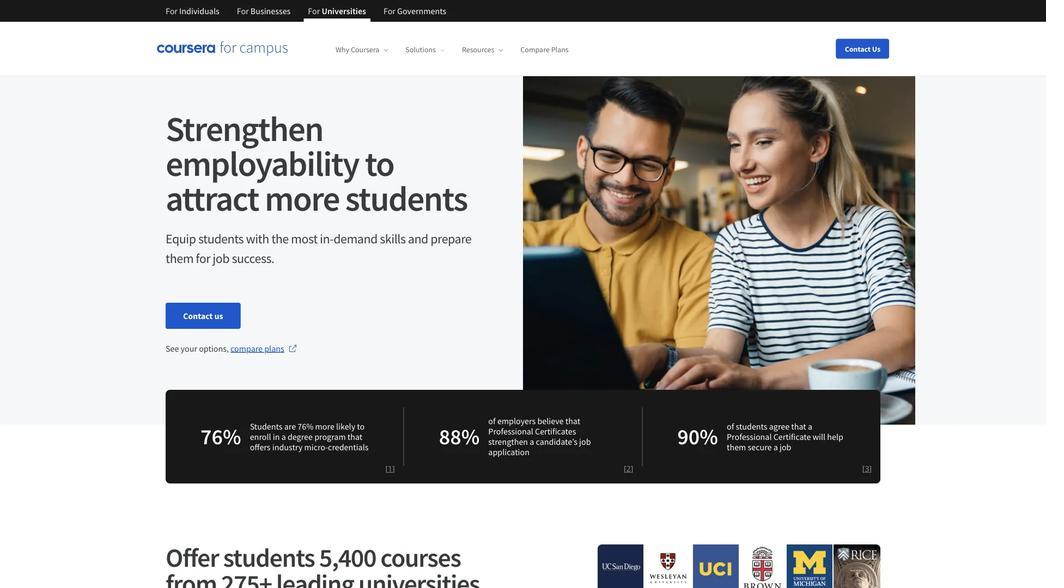 Task type: vqa. For each thing, say whether or not it's contained in the screenshot.
the create in the Generative AI is a type of artificial intelligence (AI) that can only create new content, such as text, images, audio, and video by learning from new data and then using that knowledge to predict a discrete, supervised learning output.
no



Task type: locate. For each thing, give the bounding box(es) containing it.
prepare
[[431, 231, 472, 247]]

job
[[213, 250, 230, 267], [580, 437, 591, 448], [780, 442, 792, 453]]

1 horizontal spatial job
[[580, 437, 591, 448]]

of right 90%
[[727, 421, 735, 432]]

students are 76% more likely to enroll in a degree program that offers industry micro-credentials
[[250, 421, 369, 453]]

contact left us
[[183, 311, 213, 322]]

]
[[393, 464, 395, 474], [631, 464, 634, 474], [870, 464, 872, 474]]

88%
[[439, 423, 480, 451]]

] for 76%
[[393, 464, 395, 474]]

equip
[[166, 231, 196, 247]]

of inside of students agree that a professional certificate will help them secure a job
[[727, 421, 735, 432]]

in-
[[320, 231, 334, 247]]

job inside of students agree that a professional certificate will help them secure a job
[[780, 442, 792, 453]]

solutions link
[[406, 45, 445, 55]]

1 horizontal spatial that
[[566, 416, 581, 427]]

2 for from the left
[[237, 5, 249, 16]]

4 for from the left
[[384, 5, 396, 16]]

2 horizontal spatial that
[[792, 421, 807, 432]]

a right the in
[[282, 432, 286, 443]]

1 vertical spatial to
[[357, 421, 365, 432]]

0 horizontal spatial of
[[489, 416, 496, 427]]

contact us
[[845, 44, 881, 54]]

the
[[272, 231, 289, 247]]

banner navigation
[[157, 0, 455, 22]]

professional left the certificate at the right bottom of page
[[727, 432, 772, 443]]

1 horizontal spatial [
[[624, 464, 627, 474]]

employers
[[498, 416, 536, 427]]

76% left enroll
[[201, 423, 241, 451]]

1 horizontal spatial contact
[[845, 44, 871, 54]]

job inside equip students with the most in-demand skills and prepare them for job success.
[[213, 250, 230, 267]]

them
[[166, 250, 194, 267], [727, 442, 747, 453]]

1 ] from the left
[[393, 464, 395, 474]]

enroll
[[250, 432, 271, 443]]

2 horizontal spatial job
[[780, 442, 792, 453]]

students for offer students 5,400 courses from 275+ leading universitie
[[223, 542, 315, 575]]

1 [ from the left
[[386, 464, 388, 474]]

job down the agree
[[780, 442, 792, 453]]

more left likely
[[315, 421, 335, 432]]

for left universities
[[308, 5, 320, 16]]

0 vertical spatial to
[[365, 141, 394, 185]]

1 for from the left
[[166, 5, 178, 16]]

students inside offer students 5,400 courses from 275+ leading universitie
[[223, 542, 315, 575]]

2
[[627, 464, 631, 474]]

76% inside students are 76% more likely to enroll in a degree program that offers industry micro-credentials
[[298, 421, 314, 432]]

job inside of employers believe that professional certificates strengthen a candidate's job application
[[580, 437, 591, 448]]

likely
[[336, 421, 356, 432]]

1 vertical spatial contact
[[183, 311, 213, 322]]

for left individuals on the left of the page
[[166, 5, 178, 16]]

students inside of students agree that a professional certificate will help them secure a job
[[736, 421, 768, 432]]

governments
[[398, 5, 447, 16]]

that inside of employers believe that professional certificates strengthen a candidate's job application
[[566, 416, 581, 427]]

professional
[[489, 427, 534, 438], [727, 432, 772, 443]]

for left businesses
[[237, 5, 249, 16]]

76% right the are
[[298, 421, 314, 432]]

of inside of employers believe that professional certificates strengthen a candidate's job application
[[489, 416, 496, 427]]

] for 88%
[[631, 464, 634, 474]]

credentials
[[328, 442, 369, 453]]

2 horizontal spatial ]
[[870, 464, 872, 474]]

0 horizontal spatial job
[[213, 250, 230, 267]]

that right the agree
[[792, 421, 807, 432]]

3 [ from the left
[[863, 464, 866, 474]]

a right strengthen
[[530, 437, 535, 448]]

believe
[[538, 416, 564, 427]]

0 horizontal spatial them
[[166, 250, 194, 267]]

for universities
[[308, 5, 366, 16]]

in
[[273, 432, 280, 443]]

professional up application
[[489, 427, 534, 438]]

more
[[265, 176, 340, 220], [315, 421, 335, 432]]

1 vertical spatial them
[[727, 442, 747, 453]]

that inside of students agree that a professional certificate will help them secure a job
[[792, 421, 807, 432]]

3 ] from the left
[[870, 464, 872, 474]]

for left governments
[[384, 5, 396, 16]]

for
[[166, 5, 178, 16], [237, 5, 249, 16], [308, 5, 320, 16], [384, 5, 396, 16]]

76%
[[298, 421, 314, 432], [201, 423, 241, 451]]

job right candidate's
[[580, 437, 591, 448]]

more up most
[[265, 176, 340, 220]]

for governments
[[384, 5, 447, 16]]

students inside equip students with the most in-demand skills and prepare them for job success.
[[198, 231, 244, 247]]

of left employers
[[489, 416, 496, 427]]

job for strengthen employability to attract more students
[[213, 250, 230, 267]]

0 horizontal spatial contact
[[183, 311, 213, 322]]

0 horizontal spatial that
[[348, 432, 363, 443]]

that
[[566, 416, 581, 427], [792, 421, 807, 432], [348, 432, 363, 443]]

program
[[315, 432, 346, 443]]

2 [ from the left
[[624, 464, 627, 474]]

degree
[[288, 432, 313, 443]]

1 horizontal spatial 76%
[[298, 421, 314, 432]]

to
[[365, 141, 394, 185], [357, 421, 365, 432]]

universities
[[322, 5, 366, 16]]

students for equip students with the most in-demand skills and prepare them for job success.
[[198, 231, 244, 247]]

a
[[809, 421, 813, 432], [282, 432, 286, 443], [530, 437, 535, 448], [774, 442, 778, 453]]

1 horizontal spatial of
[[727, 421, 735, 432]]

a right secure at the bottom right
[[774, 442, 778, 453]]

contact inside button
[[845, 44, 871, 54]]

contact
[[845, 44, 871, 54], [183, 311, 213, 322]]

professional inside of employers believe that professional certificates strengthen a candidate's job application
[[489, 427, 534, 438]]

2 ] from the left
[[631, 464, 634, 474]]

of for 90%
[[727, 421, 735, 432]]

of
[[489, 416, 496, 427], [727, 421, 735, 432]]

contact us
[[183, 311, 223, 322]]

1 horizontal spatial them
[[727, 442, 747, 453]]

us
[[873, 44, 881, 54]]

job for 90%
[[780, 442, 792, 453]]

of employers believe that professional certificates strengthen a candidate's job application
[[489, 416, 591, 458]]

1 vertical spatial more
[[315, 421, 335, 432]]

more inside students are 76% more likely to enroll in a degree program that offers industry micro-credentials
[[315, 421, 335, 432]]

resources
[[462, 45, 495, 55]]

students for of students agree that a professional certificate will help them secure a job
[[736, 421, 768, 432]]

them inside equip students with the most in-demand skills and prepare them for job success.
[[166, 250, 194, 267]]

[
[[386, 464, 388, 474], [624, 464, 627, 474], [863, 464, 866, 474]]

certificate
[[774, 432, 812, 443]]

[ for 90%
[[863, 464, 866, 474]]

1 horizontal spatial professional
[[727, 432, 772, 443]]

0 horizontal spatial professional
[[489, 427, 534, 438]]

3 for from the left
[[308, 5, 320, 16]]

individuals
[[179, 5, 220, 16]]

job right for
[[213, 250, 230, 267]]

them down equip
[[166, 250, 194, 267]]

2 horizontal spatial [
[[863, 464, 866, 474]]

0 horizontal spatial ]
[[393, 464, 395, 474]]

that right believe
[[566, 416, 581, 427]]

[ 2 ]
[[624, 464, 634, 474]]

that right program
[[348, 432, 363, 443]]

[ 3 ]
[[863, 464, 872, 474]]

0 vertical spatial contact
[[845, 44, 871, 54]]

0 vertical spatial them
[[166, 250, 194, 267]]

contact for contact us
[[183, 311, 213, 322]]

success.
[[232, 250, 275, 267]]

them left secure at the bottom right
[[727, 442, 747, 453]]

0 horizontal spatial [
[[386, 464, 388, 474]]

0 vertical spatial more
[[265, 176, 340, 220]]

1 horizontal spatial ]
[[631, 464, 634, 474]]

contact left the us
[[845, 44, 871, 54]]

coursera for campus image
[[157, 41, 288, 56]]

your
[[181, 344, 197, 354]]



Task type: describe. For each thing, give the bounding box(es) containing it.
help
[[828, 432, 844, 443]]

that for 90%
[[792, 421, 807, 432]]

for for governments
[[384, 5, 396, 16]]

0 horizontal spatial 76%
[[201, 423, 241, 451]]

students
[[250, 421, 283, 432]]

skills
[[380, 231, 406, 247]]

for
[[196, 250, 210, 267]]

compare plans
[[231, 344, 284, 354]]

more inside strengthen employability to attract more students
[[265, 176, 340, 220]]

and
[[408, 231, 429, 247]]

90%
[[678, 423, 719, 451]]

3
[[866, 464, 870, 474]]

application
[[489, 447, 530, 458]]

why
[[336, 45, 350, 55]]

options,
[[199, 344, 229, 354]]

5,400
[[319, 542, 376, 575]]

see your options,
[[166, 344, 231, 354]]

of students agree that a professional certificate will help them secure a job
[[727, 421, 844, 453]]

offer students 5,400 courses from 275+ leading universitie
[[166, 542, 480, 589]]

from
[[166, 568, 217, 589]]

certificates
[[535, 427, 577, 438]]

solutions
[[406, 45, 436, 55]]

resources link
[[462, 45, 503, 55]]

industry
[[272, 442, 303, 453]]

secure
[[748, 442, 772, 453]]

to inside students are 76% more likely to enroll in a degree program that offers industry micro-credentials
[[357, 421, 365, 432]]

will
[[813, 432, 826, 443]]

demand
[[334, 231, 378, 247]]

contact for contact us
[[845, 44, 871, 54]]

[ for 88%
[[624, 464, 627, 474]]

plans
[[265, 344, 284, 354]]

of for 88%
[[489, 416, 496, 427]]

compare plans
[[521, 45, 569, 55]]

a left will
[[809, 421, 813, 432]]

strengthen
[[489, 437, 528, 448]]

with
[[246, 231, 269, 247]]

strengthen employability to attract more students
[[166, 107, 468, 220]]

[ 1 ]
[[386, 464, 395, 474]]

employability
[[166, 141, 359, 185]]

plans
[[552, 45, 569, 55]]

strengthen
[[166, 107, 323, 150]]

them inside of students agree that a professional certificate will help them secure a job
[[727, 442, 747, 453]]

] for 90%
[[870, 464, 872, 474]]

contact us link
[[166, 303, 241, 329]]

that for 88%
[[566, 416, 581, 427]]

for businesses
[[237, 5, 291, 16]]

students inside strengthen employability to attract more students
[[345, 176, 468, 220]]

[ for 76%
[[386, 464, 388, 474]]

businesses
[[251, 5, 291, 16]]

equip students with the most in-demand skills and prepare them for job success.
[[166, 231, 472, 267]]

attract
[[166, 176, 259, 220]]

contact us button
[[837, 39, 890, 59]]

why coursera link
[[336, 45, 388, 55]]

candidate's
[[536, 437, 578, 448]]

agree
[[770, 421, 790, 432]]

275+
[[221, 568, 272, 589]]

compare
[[231, 344, 263, 354]]

offers
[[250, 442, 271, 453]]

for for businesses
[[237, 5, 249, 16]]

coursera
[[351, 45, 380, 55]]

professional inside of students agree that a professional certificate will help them secure a job
[[727, 432, 772, 443]]

leading
[[276, 568, 354, 589]]

compare plans link
[[521, 45, 569, 55]]

most
[[291, 231, 318, 247]]

for individuals
[[166, 5, 220, 16]]

for for individuals
[[166, 5, 178, 16]]

to inside strengthen employability to attract more students
[[365, 141, 394, 185]]

are
[[284, 421, 296, 432]]

compare plans link
[[231, 342, 298, 356]]

for for universities
[[308, 5, 320, 16]]

that inside students are 76% more likely to enroll in a degree program that offers industry micro-credentials
[[348, 432, 363, 443]]

why coursera
[[336, 45, 380, 55]]

compare
[[521, 45, 550, 55]]

a inside students are 76% more likely to enroll in a degree program that offers industry micro-credentials
[[282, 432, 286, 443]]

courses
[[381, 542, 461, 575]]

see
[[166, 344, 179, 354]]

1
[[388, 464, 393, 474]]

a inside of employers believe that professional certificates strengthen a candidate's job application
[[530, 437, 535, 448]]

micro-
[[304, 442, 328, 453]]

us
[[215, 311, 223, 322]]

offer
[[166, 542, 219, 575]]



